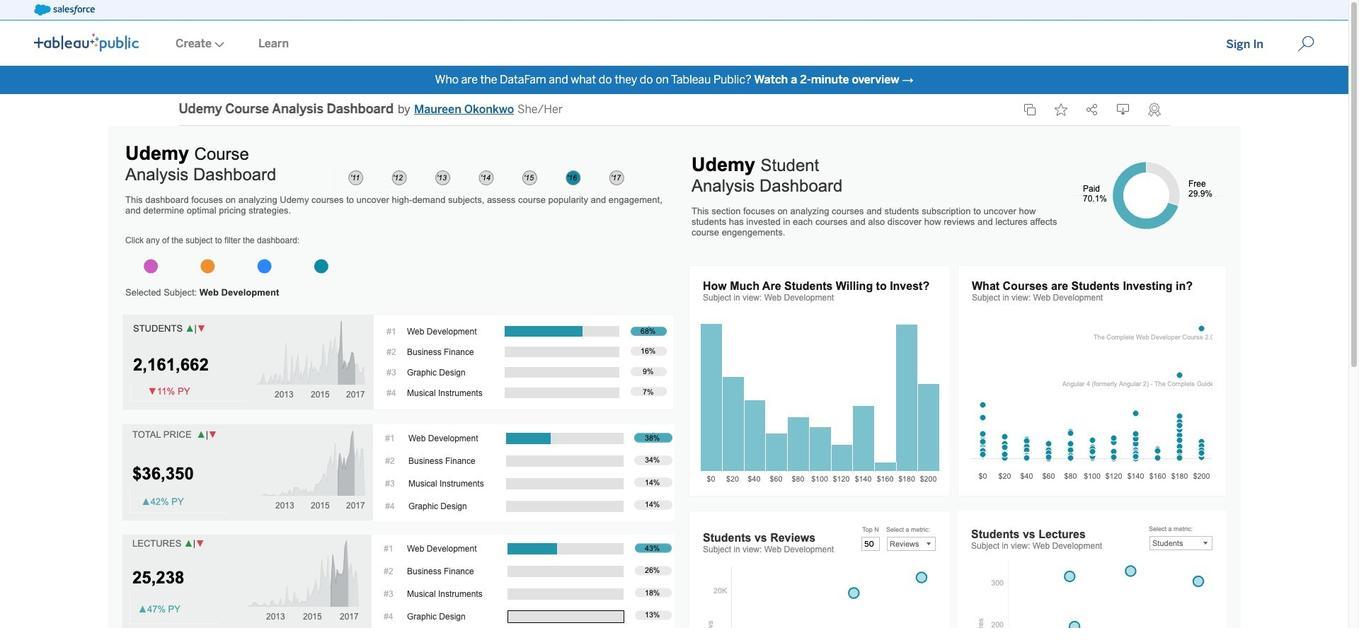 Task type: locate. For each thing, give the bounding box(es) containing it.
go to search image
[[1281, 35, 1332, 52]]

make a copy image
[[1023, 103, 1036, 116]]



Task type: vqa. For each thing, say whether or not it's contained in the screenshot.
Program
no



Task type: describe. For each thing, give the bounding box(es) containing it.
create image
[[212, 42, 224, 47]]

salesforce logo image
[[34, 4, 95, 16]]

logo image
[[34, 33, 139, 52]]

favorite button image
[[1055, 103, 1067, 116]]

nominate for viz of the day image
[[1148, 103, 1161, 117]]



